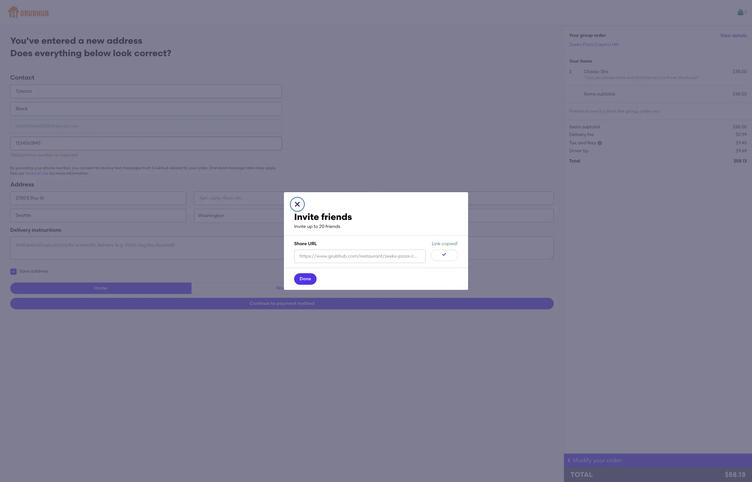 Task type: describe. For each thing, give the bounding box(es) containing it.
classic stix
[[584, 69, 608, 74]]

below
[[84, 48, 111, 58]]

1 vertical spatial $58.13
[[725, 471, 746, 479]]

valid phone number is required alert
[[10, 152, 78, 158]]

svg image
[[12, 270, 15, 274]]

you!
[[690, 75, 698, 80]]

work
[[276, 286, 287, 291]]

capitol
[[595, 42, 611, 47]]

share
[[294, 241, 307, 247]]

method
[[297, 301, 314, 307]]

terms of use for more information.
[[25, 172, 89, 176]]

view details button
[[720, 30, 747, 42]]

tax
[[569, 141, 577, 146]]

20
[[319, 224, 325, 230]]

classic
[[584, 69, 600, 74]]

from
[[142, 166, 151, 170]]

yet.
[[653, 109, 660, 114]]

1 vertical spatial friends
[[326, 224, 340, 230]]

order.
[[198, 166, 208, 170]]

$38.00 inside $38.00 " can you please make sure that the ranch is there, thank you! "
[[733, 69, 747, 74]]

there,
[[667, 75, 678, 80]]

order for modify your order
[[607, 458, 622, 465]]

payment
[[277, 301, 296, 307]]

fee
[[587, 132, 594, 138]]

more
[[56, 172, 65, 176]]

Address 2 text field
[[194, 192, 370, 205]]

required
[[59, 152, 78, 158]]

$9.45
[[736, 141, 747, 146]]

0 horizontal spatial 2
[[569, 69, 572, 74]]

the inside $38.00 " can you please make sure that the ranch is there, thank you! "
[[644, 75, 650, 80]]

items subtotal:
[[584, 92, 616, 97]]

0 vertical spatial total
[[569, 159, 580, 164]]

tip
[[583, 148, 589, 154]]

driver
[[569, 148, 582, 154]]

First name text field
[[10, 85, 282, 98]]

subtotal
[[582, 124, 600, 130]]

your for total
[[569, 33, 579, 38]]

zeeks pizza capitol hill link
[[569, 42, 619, 47]]

your for delivery fee
[[569, 59, 579, 64]]

up
[[307, 224, 313, 230]]

look
[[113, 48, 132, 58]]

2 horizontal spatial svg image
[[597, 141, 603, 146]]

fees
[[587, 141, 596, 146]]

see
[[10, 172, 17, 176]]

modify
[[573, 458, 592, 465]]

zeeks pizza capitol hill
[[569, 42, 619, 47]]

to inside button
[[271, 301, 275, 307]]

tax and fees
[[569, 141, 596, 146]]

City text field
[[10, 209, 186, 223]]

new
[[86, 35, 104, 46]]

stix
[[601, 69, 608, 74]]

0 horizontal spatial is
[[55, 152, 58, 158]]

contact
[[10, 74, 34, 81]]

0 horizontal spatial your
[[34, 166, 42, 170]]

Delivery instructions text field
[[10, 237, 554, 260]]

consent
[[80, 166, 95, 170]]

2 " from the left
[[698, 75, 700, 80]]

by
[[10, 166, 15, 170]]

main navigation navigation
[[0, 0, 752, 25]]

correct?
[[134, 48, 171, 58]]

haven't
[[586, 109, 602, 114]]

$38.00 " can you please make sure that the ranch is there, thank you! "
[[584, 69, 747, 80]]

home button
[[10, 283, 191, 294]]

entered
[[41, 35, 76, 46]]

delivery fee
[[569, 132, 594, 138]]

0 vertical spatial phone
[[22, 152, 36, 158]]

messages
[[123, 166, 141, 170]]

zeeks
[[569, 42, 582, 47]]

our
[[18, 172, 24, 176]]

number
[[37, 152, 54, 158]]

joined
[[603, 109, 616, 114]]

0 vertical spatial $58.13
[[734, 159, 747, 164]]

Zip text field
[[378, 209, 554, 223]]

items subtotal
[[569, 124, 600, 130]]

standard
[[209, 166, 227, 170]]

0 horizontal spatial svg image
[[294, 201, 301, 208]]

for
[[50, 172, 55, 176]]

0 vertical spatial friends
[[321, 212, 352, 222]]

delivery for delivery fee
[[569, 132, 586, 138]]

done button
[[294, 274, 317, 285]]

to left receive
[[96, 166, 99, 170]]

can
[[586, 75, 594, 80]]

url
[[308, 241, 317, 247]]

0 vertical spatial group
[[580, 33, 593, 38]]

1 invite from the top
[[294, 212, 319, 222]]

delivery instructions
[[10, 227, 61, 233]]

terms
[[25, 172, 36, 176]]

continue to payment method
[[250, 301, 314, 307]]

receive
[[100, 166, 114, 170]]

$0.99
[[736, 132, 747, 138]]

1 horizontal spatial svg image
[[442, 252, 447, 257]]

and
[[578, 141, 586, 146]]

address
[[10, 181, 34, 188]]

your group order
[[569, 33, 606, 38]]

you've
[[10, 35, 39, 46]]



Task type: locate. For each thing, give the bounding box(es) containing it.
1 horizontal spatial 2
[[745, 10, 747, 15]]

0 horizontal spatial "
[[584, 75, 586, 80]]

1 horizontal spatial "
[[698, 75, 700, 80]]

" right thank
[[698, 75, 700, 80]]

thank
[[679, 75, 689, 80]]

items left subtotal: at the top
[[584, 92, 596, 97]]

is right the number
[[55, 152, 58, 158]]

None text field
[[294, 250, 426, 264]]

order up the capitol
[[594, 33, 606, 38]]

0 horizontal spatial phone
[[22, 152, 36, 158]]

1 vertical spatial your
[[569, 59, 579, 64]]

1 horizontal spatial order
[[607, 458, 622, 465]]

is
[[663, 75, 666, 80], [55, 152, 58, 158]]

1 vertical spatial 2
[[569, 69, 572, 74]]

delivery left instructions
[[10, 227, 31, 233]]

friends right 20
[[326, 224, 340, 230]]

save
[[19, 269, 30, 275]]

you've entered a new address does everything below look correct?
[[10, 35, 171, 58]]

order left yet.
[[640, 109, 651, 114]]

0 horizontal spatial items
[[569, 124, 581, 130]]

0 vertical spatial address
[[107, 35, 142, 46]]

address
[[107, 35, 142, 46], [31, 269, 48, 275]]

1 your from the top
[[569, 33, 579, 38]]

order right modify
[[607, 458, 622, 465]]

items for items subtotal
[[569, 124, 581, 130]]

sure
[[627, 75, 635, 80]]

0 vertical spatial $38.00
[[733, 69, 747, 74]]

your
[[569, 33, 579, 38], [569, 59, 579, 64]]

1 vertical spatial items
[[569, 124, 581, 130]]

invite up up
[[294, 212, 319, 222]]

total down driver
[[569, 159, 580, 164]]

is inside $38.00 " can you please make sure that the ranch is there, thank you! "
[[663, 75, 666, 80]]

that
[[636, 75, 643, 80]]

modify your order
[[573, 458, 622, 465]]

information.
[[66, 172, 89, 176]]

1 vertical spatial invite
[[294, 224, 306, 230]]

1 vertical spatial svg image
[[294, 201, 301, 208]]

does
[[10, 48, 33, 58]]

2 down your items
[[569, 69, 572, 74]]

$38.00 for items subtotal
[[733, 124, 747, 130]]

the right that
[[644, 75, 650, 80]]

1 vertical spatial you
[[72, 166, 79, 170]]

to left 20
[[314, 224, 318, 230]]

$38.00
[[733, 69, 747, 74], [733, 92, 747, 97], [733, 124, 747, 130]]

delivery up and in the right top of the page
[[569, 132, 586, 138]]

0 vertical spatial svg image
[[597, 141, 603, 146]]

svg image down link copied!
[[442, 252, 447, 257]]

0 horizontal spatial you
[[72, 166, 79, 170]]

2 vertical spatial svg image
[[442, 252, 447, 257]]

2 your from the top
[[569, 59, 579, 64]]

1 vertical spatial $38.00
[[733, 92, 747, 97]]

invite left up
[[294, 224, 306, 230]]

items
[[580, 59, 592, 64]]

0 vertical spatial is
[[663, 75, 666, 80]]

1 vertical spatial is
[[55, 152, 58, 158]]

2 vertical spatial order
[[607, 458, 622, 465]]

phone inside by providing your phone number, you consent to receive text messages from grubhub related to your order. standard message rates may apply. see our
[[43, 166, 55, 170]]

items for items subtotal:
[[584, 92, 596, 97]]

share url
[[294, 241, 317, 247]]

please
[[602, 75, 615, 80]]

driver tip
[[569, 148, 589, 154]]

save address
[[19, 269, 48, 275]]

total down modify
[[571, 471, 593, 479]]

group
[[580, 33, 593, 38], [626, 109, 639, 114]]

delivery
[[569, 132, 586, 138], [10, 227, 31, 233]]

address right save at the bottom
[[31, 269, 48, 275]]

1 horizontal spatial items
[[584, 92, 596, 97]]

0 vertical spatial your
[[569, 33, 579, 38]]

ranch
[[651, 75, 662, 80]]

1 horizontal spatial is
[[663, 75, 666, 80]]

1 horizontal spatial you
[[595, 75, 601, 80]]

delivery for delivery instructions
[[10, 227, 31, 233]]

1 horizontal spatial group
[[626, 109, 639, 114]]

Address 1 text field
[[10, 192, 186, 205]]

make
[[616, 75, 626, 80]]

Last name text field
[[10, 102, 282, 116]]

is left the there,
[[663, 75, 666, 80]]

phone up for at the left of the page
[[43, 166, 55, 170]]

continue
[[250, 301, 270, 307]]

pizza
[[583, 42, 594, 47]]

2 up details
[[745, 10, 747, 15]]

order for your group order
[[594, 33, 606, 38]]

work button
[[191, 283, 372, 294]]

svg image up invite friends invite up to 20 friends
[[294, 201, 301, 208]]

1 vertical spatial phone
[[43, 166, 55, 170]]

1 $38.00 from the top
[[733, 69, 747, 74]]

you inside by providing your phone number, you consent to receive text messages from grubhub related to your order. standard message rates may apply. see our
[[72, 166, 79, 170]]

" down classic
[[584, 75, 586, 80]]

message
[[228, 166, 245, 170]]

0 vertical spatial the
[[644, 75, 650, 80]]

1 horizontal spatial address
[[107, 35, 142, 46]]

your items
[[569, 59, 592, 64]]

1 horizontal spatial delivery
[[569, 132, 586, 138]]

hill
[[612, 42, 619, 47]]

view
[[720, 33, 731, 38]]

2 button
[[737, 7, 747, 18]]

number,
[[56, 166, 71, 170]]

1 vertical spatial delivery
[[10, 227, 31, 233]]

the right joined
[[618, 109, 625, 114]]

invite
[[294, 212, 319, 222], [294, 224, 306, 230]]

2 vertical spatial $38.00
[[733, 124, 747, 130]]

0 vertical spatial 2
[[745, 10, 747, 15]]

1 horizontal spatial your
[[189, 166, 197, 170]]

1 vertical spatial the
[[618, 109, 625, 114]]

1 vertical spatial address
[[31, 269, 48, 275]]

friends
[[569, 109, 585, 114]]

Phone telephone field
[[10, 137, 282, 151]]

to right related
[[184, 166, 188, 170]]

$9.69
[[736, 148, 747, 154]]

0 vertical spatial you
[[595, 75, 601, 80]]

2 inside button
[[745, 10, 747, 15]]

items
[[584, 92, 596, 97], [569, 124, 581, 130]]

providing
[[16, 166, 33, 170]]

0 horizontal spatial the
[[618, 109, 625, 114]]

1 horizontal spatial phone
[[43, 166, 55, 170]]

group up pizza
[[580, 33, 593, 38]]

your up of
[[34, 166, 42, 170]]

details
[[732, 33, 747, 38]]

link
[[432, 241, 441, 247]]

link copied!
[[432, 241, 458, 247]]

grubhub
[[152, 166, 169, 170]]

to inside invite friends invite up to 20 friends
[[314, 224, 318, 230]]

your left items
[[569, 59, 579, 64]]

0 horizontal spatial address
[[31, 269, 48, 275]]

your up zeeks
[[569, 33, 579, 38]]

0 vertical spatial items
[[584, 92, 596, 97]]

subtotal:
[[597, 92, 616, 97]]

valid
[[10, 152, 21, 158]]

1 vertical spatial order
[[640, 109, 651, 114]]

0 vertical spatial invite
[[294, 212, 319, 222]]

1 " from the left
[[584, 75, 586, 80]]

0 horizontal spatial delivery
[[10, 227, 31, 233]]

copied!
[[442, 241, 458, 247]]

everything
[[35, 48, 82, 58]]

friends haven't joined the group order yet.
[[569, 109, 660, 114]]

1 horizontal spatial the
[[644, 75, 650, 80]]

other
[[456, 286, 469, 291]]

0 vertical spatial delivery
[[569, 132, 586, 138]]

apply.
[[265, 166, 276, 170]]

0 horizontal spatial group
[[580, 33, 593, 38]]

0 horizontal spatial order
[[594, 33, 606, 38]]

done
[[300, 277, 311, 282]]

address up the look
[[107, 35, 142, 46]]

2 horizontal spatial your
[[593, 458, 605, 465]]

$38.00 for items subtotal:
[[733, 92, 747, 97]]

to
[[96, 166, 99, 170], [184, 166, 188, 170], [314, 224, 318, 230], [271, 301, 275, 307]]

1 vertical spatial group
[[626, 109, 639, 114]]

total
[[569, 159, 580, 164], [571, 471, 593, 479]]

1 vertical spatial total
[[571, 471, 593, 479]]

your right modify
[[593, 458, 605, 465]]

instructions
[[32, 227, 61, 233]]

friends
[[321, 212, 352, 222], [326, 224, 340, 230]]

your left order. at the top left of page
[[189, 166, 197, 170]]

phone right the valid
[[22, 152, 36, 158]]

2 $38.00 from the top
[[733, 92, 747, 97]]

2 invite from the top
[[294, 224, 306, 230]]

of
[[37, 172, 41, 176]]

3 $38.00 from the top
[[733, 124, 747, 130]]

you down 'classic stix'
[[595, 75, 601, 80]]

svg image
[[597, 141, 603, 146], [294, 201, 301, 208], [442, 252, 447, 257]]

you up information.
[[72, 166, 79, 170]]

valid phone number is required
[[10, 152, 78, 158]]

to left payment
[[271, 301, 275, 307]]

items up delivery fee
[[569, 124, 581, 130]]

related
[[170, 166, 183, 170]]

0 vertical spatial order
[[594, 33, 606, 38]]

may
[[256, 166, 264, 170]]

group right joined
[[626, 109, 639, 114]]

friends up 20
[[321, 212, 352, 222]]

address inside you've entered a new address does everything below look correct?
[[107, 35, 142, 46]]

view details
[[720, 33, 747, 38]]

by providing your phone number, you consent to receive text messages from grubhub related to your order. standard message rates may apply. see our
[[10, 166, 276, 176]]

you inside $38.00 " can you please make sure that the ranch is there, thank you! "
[[595, 75, 601, 80]]

a
[[78, 35, 84, 46]]

2 horizontal spatial order
[[640, 109, 651, 114]]

svg image right fees
[[597, 141, 603, 146]]

"
[[584, 75, 586, 80], [698, 75, 700, 80]]

home
[[94, 286, 107, 291]]

terms of use link
[[25, 172, 49, 176]]

invite friends invite up to 20 friends
[[294, 212, 352, 230]]

order
[[594, 33, 606, 38], [640, 109, 651, 114], [607, 458, 622, 465]]

Cross street text field
[[378, 192, 554, 205]]



Task type: vqa. For each thing, say whether or not it's contained in the screenshot.


